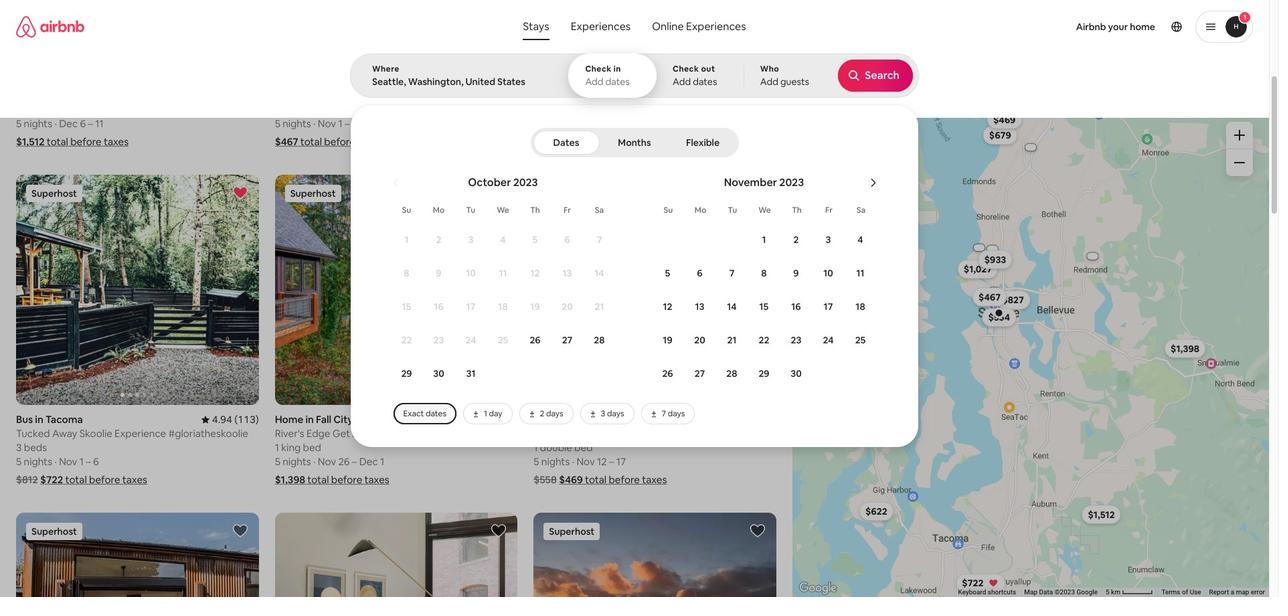 Task type: describe. For each thing, give the bounding box(es) containing it.
1 treehouse from the top
[[534, 413, 583, 426]]

1 24 button from the left
[[455, 324, 487, 356]]

1 horizontal spatial 21
[[727, 334, 737, 346]]

1 horizontal spatial 7 button
[[716, 257, 748, 289]]

5 km button
[[1102, 588, 1158, 597]]

1 button
[[1195, 11, 1253, 43]]

edge
[[307, 427, 330, 440]]

report
[[1209, 588, 1229, 596]]

bed inside the treehouse in mukilteo treehouse with a view 1 double bed 5 nights · nov 12 – 17 $558 $469 total before taxes
[[574, 441, 593, 454]]

airbnb
[[1076, 21, 1106, 33]]

13 for the bottommost the 13 button
[[695, 301, 704, 313]]

home for home in fall city river's edge get away ~ a magical retreat 1 king bed 5 nights · nov 26 – dec 1 $1,398 total before taxes
[[275, 413, 303, 426]]

airbnb your home link
[[1068, 13, 1163, 41]]

1 horizontal spatial new
[[562, 86, 579, 96]]

$469 inside $469 button
[[993, 114, 1016, 126]]

check in add dates
[[585, 64, 630, 88]]

1 horizontal spatial 2
[[540, 408, 544, 419]]

keyboard
[[958, 588, 986, 596]]

3 button for november 2023
[[812, 224, 844, 256]]

dates for check out add dates
[[693, 76, 717, 88]]

remove from wishlist: bus in tacoma image
[[232, 184, 248, 200]]

1 vertical spatial 6 button
[[684, 257, 716, 289]]

total inside 5 nights · nov 1 – 6 $467 total before taxes
[[300, 135, 322, 148]]

1 17 button from the left
[[455, 290, 487, 323]]

1 23 from the left
[[433, 334, 444, 346]]

$1,027 button
[[958, 260, 998, 279]]

12 inside home in olalla olalla forest retreat storybook cottage sleeps 2-4 1 queen bed 5 nights · nov 12 – 17 $1,512 total before taxes
[[597, 117, 607, 130]]

1 29 button from the left
[[391, 357, 423, 390]]

3 days
[[601, 408, 624, 419]]

add for check in add dates
[[585, 76, 603, 88]]

1 inside 5 nights · nov 1 – 6 $467 total before taxes
[[338, 117, 342, 130]]

total inside the treehouse in mukilteo treehouse with a view 1 double bed 5 nights · nov 12 – 17 $558 $469 total before taxes
[[585, 473, 607, 486]]

0 horizontal spatial 12 button
[[519, 257, 551, 289]]

terms of use link
[[1162, 588, 1201, 596]]

0 horizontal spatial 7 button
[[583, 224, 615, 256]]

sleeps
[[721, 89, 751, 101]]

1 22 button from the left
[[391, 324, 423, 356]]

flexible button
[[670, 131, 736, 155]]

0 vertical spatial 6 button
[[551, 224, 583, 256]]

before inside home in olalla olalla forest retreat storybook cottage sleeps 2-4 1 queen bed 5 nights · nov 12 – 17 $1,512 total before taxes
[[588, 135, 619, 148]]

6 inside 5 nights · dec 6 – 11 $1,512 total before taxes
[[80, 117, 86, 130]]

1 horizontal spatial 7
[[662, 408, 666, 419]]

$622 button
[[859, 502, 893, 521]]

26 inside home in fall city river's edge get away ~ a magical retreat 1 king bed 5 nights · nov 26 – dec 1 $1,398 total before taxes
[[338, 455, 350, 468]]

in for olalla
[[564, 75, 573, 87]]

· inside 5 nights · nov 1 – 6 $467 total before taxes
[[313, 117, 316, 130]]

0 vertical spatial olalla
[[575, 75, 601, 87]]

double
[[540, 441, 572, 454]]

months
[[618, 137, 651, 149]]

add to wishlist: guest suite in edmonds image
[[750, 523, 766, 539]]

$1,398 inside button
[[1171, 343, 1200, 355]]

4 button for november 2023
[[844, 224, 876, 256]]

google image
[[796, 580, 840, 597]]

2 experiences from the left
[[686, 19, 746, 33]]

31 button
[[455, 357, 487, 390]]

15 for first 15 button from left
[[402, 301, 411, 313]]

days for 3 days
[[607, 408, 624, 419]]

where
[[372, 64, 399, 74]]

26 for right 26 button
[[662, 367, 673, 380]]

nov inside the treehouse in mukilteo treehouse with a view 1 double bed 5 nights · nov 12 – 17 $558 $469 total before taxes
[[577, 455, 595, 468]]

get
[[332, 427, 350, 440]]

©2023
[[1055, 588, 1075, 596]]

– inside home in olalla olalla forest retreat storybook cottage sleeps 2-4 1 queen bed 5 nights · nov 12 – 17 $1,512 total before taxes
[[609, 117, 614, 130]]

bus
[[16, 413, 33, 426]]

add to wishlist: apartment in seattle image
[[491, 523, 507, 539]]

exact
[[403, 408, 424, 419]]

2 18 from the left
[[856, 301, 865, 313]]

1 15 button from the left
[[391, 290, 423, 323]]

0 horizontal spatial 27 button
[[551, 324, 583, 356]]

1 inside home in olalla olalla forest retreat storybook cottage sleeps 2-4 1 queen bed 5 nights · nov 12 – 17 $1,512 total before taxes
[[534, 103, 538, 115]]

2 24 button from the left
[[812, 324, 844, 356]]

add for check out add dates
[[673, 76, 691, 88]]

0 vertical spatial 26 button
[[519, 324, 551, 356]]

online experiences
[[652, 19, 746, 33]]

0 horizontal spatial 21
[[595, 301, 604, 313]]

what can we help you find? tab list
[[512, 13, 641, 40]]

0 horizontal spatial 27
[[562, 334, 572, 346]]

4.84
[[736, 75, 756, 87]]

use
[[1190, 588, 1201, 596]]

nights inside the treehouse in mukilteo treehouse with a view 1 double bed 5 nights · nov 12 – 17 $558 $469 total before taxes
[[541, 455, 570, 468]]

-
[[379, 89, 383, 101]]

2 fr from the left
[[825, 205, 833, 216]]

keyboard shortcuts
[[958, 588, 1016, 596]]

24 for 1st 24 button from the right
[[823, 334, 834, 346]]

apartment
[[275, 75, 328, 87]]

1 vertical spatial 20 button
[[684, 324, 716, 356]]

4 inside home in olalla olalla forest retreat storybook cottage sleeps 2-4 1 queen bed 5 nights · nov 12 – 17 $1,512 total before taxes
[[762, 89, 768, 101]]

check out add dates
[[673, 64, 717, 88]]

31
[[466, 367, 476, 380]]

8 for 2nd 8 button
[[761, 267, 767, 279]]

total inside home in olalla olalla forest retreat storybook cottage sleeps 2-4 1 queen bed 5 nights · nov 12 – 17 $1,512 total before taxes
[[564, 135, 586, 148]]

$933
[[984, 254, 1006, 266]]

add to wishlist: guesthouse in seattle image
[[232, 523, 248, 539]]

0 horizontal spatial 28 button
[[583, 324, 615, 356]]

peach
[[316, 89, 344, 101]]

nights inside 5 nights · nov 1 – 6 $467 total before taxes
[[283, 117, 311, 130]]

nights inside 5 nights · dec 6 – 11 $1,512 total before taxes
[[24, 117, 52, 130]]

1 vertical spatial 28 button
[[716, 357, 748, 390]]

0 horizontal spatial 21 button
[[583, 290, 615, 323]]

0 horizontal spatial olalla
[[534, 89, 559, 101]]

3 inside bus in tacoma tucked away skoolie experience  #gloriatheskoolie 3 beds 5 nights · nov 1 – 6 $812 $722 total before taxes
[[16, 441, 22, 454]]

2 23 from the left
[[791, 334, 802, 346]]

4.94 (113)
[[212, 413, 259, 426]]

$622
[[865, 505, 887, 517]]

experiences inside button
[[571, 19, 631, 33]]

report a map error
[[1209, 588, 1265, 596]]

1 vertical spatial 13 button
[[684, 290, 716, 323]]

22 for first 22 button from the right
[[759, 334, 769, 346]]

days for 2 days
[[546, 408, 563, 419]]

0 vertical spatial 5 button
[[519, 224, 551, 256]]

15 for second 15 button from left
[[759, 301, 769, 313]]

1 horizontal spatial 26 button
[[652, 357, 684, 390]]

$827 button
[[996, 291, 1030, 309]]

beds
[[24, 441, 47, 454]]

– inside home in fall city river's edge get away ~ a magical retreat 1 king bed 5 nights · nov 26 – dec 1 $1,398 total before taxes
[[352, 455, 357, 468]]

beach
[[441, 86, 464, 96]]

11 for 2nd the 11 button from the right
[[499, 267, 507, 279]]

total inside home in fall city river's edge get away ~ a magical retreat 1 king bed 5 nights · nov 26 – dec 1 $1,398 total before taxes
[[307, 473, 329, 486]]

data
[[1039, 588, 1053, 596]]

dates button
[[533, 131, 599, 155]]

5 km
[[1106, 588, 1122, 596]]

keyboard shortcuts button
[[958, 588, 1016, 597]]

10 for second 10 'button' from the left
[[823, 267, 833, 279]]

your
[[1108, 21, 1128, 33]]

$554
[[988, 311, 1010, 323]]

amazing pools
[[866, 86, 922, 96]]

pools
[[901, 86, 922, 96]]

$1,027
[[964, 263, 992, 275]]

$469 inside the treehouse in mukilteo treehouse with a view 1 double bed 5 nights · nov 12 – 17 $558 $469 total before taxes
[[559, 473, 583, 486]]

24 for second 24 button from the right
[[465, 334, 476, 346]]

amazing
[[866, 86, 899, 96]]

2 we from the left
[[758, 205, 771, 216]]

8 for 1st 8 button from the left
[[404, 267, 409, 279]]

4 button for october 2023
[[487, 224, 519, 256]]

$554 button
[[982, 308, 1016, 327]]

4.84 (37)
[[736, 75, 776, 87]]

check for check in add dates
[[585, 64, 612, 74]]

2 10 button from the left
[[812, 257, 844, 289]]

dates for check in add dates
[[605, 76, 630, 88]]

1 we from the left
[[497, 205, 509, 216]]

2 horizontal spatial 7
[[729, 267, 735, 279]]

0 vertical spatial 13 button
[[551, 257, 583, 289]]

26 for the top 26 button
[[530, 334, 541, 346]]

1 vertical spatial 14 button
[[716, 290, 748, 323]]

$558
[[534, 473, 557, 486]]

october 2023
[[468, 175, 538, 189]]

2 button for november 2023
[[780, 224, 812, 256]]

11 inside 5 nights · dec 6 – 11 $1,512 total before taxes
[[95, 117, 104, 130]]

12 inside the treehouse in mukilteo treehouse with a view 1 double bed 5 nights · nov 12 – 17 $558 $469 total before taxes
[[597, 455, 607, 468]]

a
[[388, 427, 395, 440]]

november 2023
[[724, 175, 804, 189]]

7 days
[[662, 408, 685, 419]]

1 18 from the left
[[498, 301, 508, 313]]

map
[[1024, 588, 1037, 596]]

lakefront
[[743, 86, 780, 96]]

5 inside home in olalla olalla forest retreat storybook cottage sleeps 2-4 1 queen bed 5 nights · nov 12 – 17 $1,512 total before taxes
[[534, 117, 539, 130]]

2 29 button from the left
[[748, 357, 780, 390]]

seattle's
[[275, 89, 314, 101]]

retreat inside home in fall city river's edge get away ~ a magical retreat 1 king bed 5 nights · nov 26 – dec 1 $1,398 total before taxes
[[435, 427, 469, 440]]

4.94
[[212, 413, 232, 426]]

with
[[584, 427, 604, 440]]

guests
[[780, 76, 809, 88]]

5 nights · dec 6 – 11 $1,512 total before taxes
[[16, 117, 129, 148]]

1 horizontal spatial 27 button
[[684, 357, 716, 390]]

check for check out add dates
[[673, 64, 699, 74]]

1 horizontal spatial 5 button
[[652, 257, 684, 289]]

forest
[[561, 89, 591, 101]]

~
[[380, 427, 386, 440]]

2 button for october 2023
[[423, 224, 455, 256]]

2 tu from the left
[[728, 205, 737, 216]]

4.97 (229)
[[471, 413, 518, 426]]

11 for 2nd the 11 button
[[856, 267, 864, 279]]

display total before taxes switch
[[1218, 72, 1242, 88]]

bed inside home in olalla olalla forest retreat storybook cottage sleeps 2-4 1 queen bed 5 nights · nov 12 – 17 $1,512 total before taxes
[[571, 103, 590, 115]]

$467 button
[[973, 288, 1007, 306]]

group containing cabins
[[0, 54, 1023, 106]]

2 8 button from the left
[[748, 257, 780, 289]]

experience
[[115, 427, 166, 440]]

bus in tacoma tucked away skoolie experience  #gloriatheskoolie 3 beds 5 nights · nov 1 – 6 $812 $722 total before taxes
[[16, 413, 248, 486]]

25 for first 25 button from right
[[855, 334, 866, 346]]

$812
[[16, 473, 38, 486]]

14 for top 14 button
[[595, 267, 604, 279]]

shortcuts
[[988, 588, 1016, 596]]

a inside the treehouse in mukilteo treehouse with a view 1 double bed 5 nights · nov 12 – 17 $558 $469 total before taxes
[[607, 427, 612, 440]]

– inside the treehouse in mukilteo treehouse with a view 1 double bed 5 nights · nov 12 – 17 $558 $469 total before taxes
[[609, 455, 614, 468]]

0 horizontal spatial 7
[[597, 234, 602, 246]]

– inside 5 nights · dec 6 – 11 $1,512 total before taxes
[[88, 117, 93, 130]]

in for add
[[614, 64, 621, 74]]

0 horizontal spatial dates
[[426, 408, 446, 419]]

19 for bottom 19 button
[[663, 334, 672, 346]]

crown
[[347, 89, 377, 101]]

google map
showing 46 stays. including 1 saved stay. region
[[792, 106, 1269, 597]]

$933 button
[[978, 250, 1012, 269]]

online
[[652, 19, 684, 33]]

dates
[[553, 137, 579, 149]]

away inside bus in tacoma tucked away skoolie experience  #gloriatheskoolie 3 beds 5 nights · nov 1 – 6 $812 $722 total before taxes
[[52, 427, 77, 440]]

taxes inside home in olalla olalla forest retreat storybook cottage sleeps 2-4 1 queen bed 5 nights · nov 12 – 17 $1,512 total before taxes
[[621, 135, 646, 148]]

2023 for october 2023
[[513, 175, 538, 189]]

1 sa from the left
[[595, 205, 604, 216]]

nov inside bus in tacoma tucked away skoolie experience  #gloriatheskoolie 3 beds 5 nights · nov 1 – 6 $812 $722 total before taxes
[[59, 455, 77, 468]]

(37)
[[758, 75, 776, 87]]

tacoma
[[45, 413, 83, 426]]

nights inside home in fall city river's edge get away ~ a magical retreat 1 king bed 5 nights · nov 26 – dec 1 $1,398 total before taxes
[[283, 455, 311, 468]]

$679 button
[[983, 126, 1017, 145]]

city
[[334, 413, 353, 426]]

map data ©2023 google
[[1024, 588, 1098, 596]]

5 inside 5 nights · nov 1 – 6 $467 total before taxes
[[275, 117, 280, 130]]

fall
[[316, 413, 331, 426]]

5 inside home in fall city river's edge get away ~ a magical retreat 1 king bed 5 nights · nov 26 – dec 1 $1,398 total before taxes
[[275, 455, 280, 468]]

5 inside 5 nights · dec 6 – 11 $1,512 total before taxes
[[16, 117, 22, 130]]



Task type: vqa. For each thing, say whether or not it's contained in the screenshot.


Task type: locate. For each thing, give the bounding box(es) containing it.
before inside bus in tacoma tucked away skoolie experience  #gloriatheskoolie 3 beds 5 nights · nov 1 – 6 $812 $722 total before taxes
[[89, 473, 120, 486]]

2 mo from the left
[[695, 205, 706, 216]]

29 for 1st 29 button from left
[[401, 367, 412, 380]]

7
[[597, 234, 602, 246], [729, 267, 735, 279], [662, 408, 666, 419]]

3
[[468, 234, 474, 246], [826, 234, 831, 246], [601, 408, 605, 419], [16, 441, 22, 454]]

in
[[614, 64, 621, 74], [330, 75, 338, 87], [564, 75, 573, 87], [35, 413, 43, 426], [306, 413, 314, 426], [586, 413, 594, 426]]

16
[[434, 301, 444, 313], [791, 301, 801, 313]]

we down add to wishlist: home in fall city image
[[497, 205, 509, 216]]

2 16 button from the left
[[780, 290, 812, 323]]

5 inside the treehouse in mukilteo treehouse with a view 1 double bed 5 nights · nov 12 – 17 $558 $469 total before taxes
[[534, 455, 539, 468]]

6 inside bus in tacoma tucked away skoolie experience  #gloriatheskoolie 3 beds 5 nights · nov 1 – 6 $812 $722 total before taxes
[[93, 455, 99, 468]]

home in fall city river's edge get away ~ a magical retreat 1 king bed 5 nights · nov 26 – dec 1 $1,398 total before taxes
[[275, 413, 469, 486]]

th
[[530, 205, 540, 216], [792, 205, 802, 216]]

nov inside 5 nights · nov 1 – 6 $467 total before taxes
[[318, 117, 336, 130]]

0 vertical spatial 26
[[530, 334, 541, 346]]

terms
[[1162, 588, 1180, 596]]

in up with
[[586, 413, 594, 426]]

12
[[597, 117, 607, 130], [530, 267, 540, 279], [663, 301, 672, 313], [597, 455, 607, 468]]

day
[[489, 408, 502, 419]]

in inside home in olalla olalla forest retreat storybook cottage sleeps 2-4 1 queen bed 5 nights · nov 12 – 17 $1,512 total before taxes
[[564, 75, 573, 87]]

Where field
[[372, 76, 547, 88]]

1 inside the treehouse in mukilteo treehouse with a view 1 double bed 5 nights · nov 12 – 17 $558 $469 total before taxes
[[534, 441, 538, 454]]

5 nights · nov 1 – 6 $467 total before taxes
[[275, 117, 382, 148]]

–
[[88, 117, 93, 130], [345, 117, 350, 130], [609, 117, 614, 130], [86, 455, 91, 468], [352, 455, 357, 468], [609, 455, 614, 468]]

home inside home in olalla olalla forest retreat storybook cottage sleeps 2-4 1 queen bed 5 nights · nov 12 – 17 $1,512 total before taxes
[[534, 75, 562, 87]]

home
[[534, 75, 562, 87], [275, 413, 303, 426]]

28 button
[[583, 324, 615, 356], [716, 357, 748, 390]]

calendar application
[[366, 161, 1279, 424]]

$722 right $812
[[40, 473, 63, 486]]

1 1 button from the left
[[391, 224, 423, 256]]

1 horizontal spatial 4 button
[[844, 224, 876, 256]]

nov down edge
[[318, 455, 336, 468]]

1 30 from the left
[[433, 367, 444, 380]]

0 horizontal spatial 17 button
[[455, 290, 487, 323]]

tab list
[[533, 128, 736, 157]]

0 horizontal spatial new
[[497, 75, 518, 87]]

2 17 button from the left
[[812, 290, 844, 323]]

1 8 from the left
[[404, 267, 409, 279]]

in for tacoma
[[35, 413, 43, 426]]

retreat down check in add dates
[[593, 89, 627, 101]]

home inside home in fall city river's edge get away ~ a magical retreat 1 king bed 5 nights · nov 26 – dec 1 $1,398 total before taxes
[[275, 413, 303, 426]]

0 horizontal spatial 15
[[402, 301, 411, 313]]

0 horizontal spatial 8
[[404, 267, 409, 279]]

$1,398 button
[[1165, 339, 1206, 358]]

$469 right $558 at bottom
[[559, 473, 583, 486]]

2 vertical spatial 7
[[662, 408, 666, 419]]

total inside bus in tacoma tucked away skoolie experience  #gloriatheskoolie 3 beds 5 nights · nov 1 – 6 $812 $722 total before taxes
[[65, 473, 87, 486]]

0 horizontal spatial 1 button
[[391, 224, 423, 256]]

away inside home in fall city river's edge get away ~ a magical retreat 1 king bed 5 nights · nov 26 – dec 1 $1,398 total before taxes
[[352, 427, 377, 440]]

· inside home in fall city river's edge get away ~ a magical retreat 1 king bed 5 nights · nov 26 – dec 1 $1,398 total before taxes
[[313, 455, 316, 468]]

1 tu from the left
[[466, 205, 476, 216]]

nov inside home in olalla olalla forest retreat storybook cottage sleeps 2-4 1 queen bed 5 nights · nov 12 – 17 $1,512 total before taxes
[[577, 117, 595, 130]]

· inside bus in tacoma tucked away skoolie experience  #gloriatheskoolie 3 beds 5 nights · nov 1 – 6 $812 $722 total before taxes
[[54, 455, 57, 468]]

10 for 1st 10 'button' from left
[[466, 267, 476, 279]]

retreat down exact dates
[[435, 427, 469, 440]]

18
[[498, 301, 508, 313], [856, 301, 865, 313]]

add inside check in add dates
[[585, 76, 603, 88]]

months button
[[602, 131, 667, 155]]

2 1 button from the left
[[748, 224, 780, 256]]

– inside 5 nights · nov 1 – 6 $467 total before taxes
[[345, 117, 350, 130]]

tab list inside stays tab panel
[[533, 128, 736, 157]]

nov down tacoma on the bottom left of page
[[59, 455, 77, 468]]

bed down edge
[[303, 441, 321, 454]]

1 10 button from the left
[[455, 257, 487, 289]]

dates down out at the top right of page
[[693, 76, 717, 88]]

1 horizontal spatial 21 button
[[716, 324, 748, 356]]

1 horizontal spatial days
[[607, 408, 624, 419]]

0 horizontal spatial mo
[[433, 205, 445, 216]]

new up queen
[[562, 86, 579, 96]]

1 horizontal spatial 27
[[695, 367, 705, 380]]

1 horizontal spatial 29
[[759, 367, 769, 380]]

retreat inside home in olalla olalla forest retreat storybook cottage sleeps 2-4 1 queen bed 5 nights · nov 12 – 17 $1,512 total before taxes
[[593, 89, 627, 101]]

0 horizontal spatial 23
[[433, 334, 444, 346]]

group
[[0, 54, 1023, 106], [16, 174, 259, 405], [275, 174, 518, 405], [534, 174, 776, 405], [16, 513, 259, 597], [275, 513, 518, 597], [534, 513, 776, 597]]

2 horizontal spatial add
[[760, 76, 778, 88]]

tucked
[[16, 427, 50, 440]]

1 22 from the left
[[401, 334, 412, 346]]

1 horizontal spatial check
[[673, 64, 699, 74]]

in right bus
[[35, 413, 43, 426]]

bed inside home in fall city river's edge get away ~ a magical retreat 1 king bed 5 nights · nov 26 – dec 1 $1,398 total before taxes
[[303, 441, 321, 454]]

2023 right add to wishlist: home in fall city image
[[513, 175, 538, 189]]

1 horizontal spatial $1,398
[[1171, 343, 1200, 355]]

check inside check in add dates
[[585, 64, 612, 74]]

1 horizontal spatial 8
[[761, 267, 767, 279]]

1 vertical spatial 19 button
[[652, 324, 684, 356]]

1 horizontal spatial 15 button
[[748, 290, 780, 323]]

2 30 from the left
[[791, 367, 802, 380]]

king
[[281, 441, 301, 454]]

2 18 button from the left
[[844, 290, 876, 323]]

$1,398 inside home in fall city river's edge get away ~ a magical retreat 1 king bed 5 nights · nov 26 – dec 1 $1,398 total before taxes
[[275, 473, 305, 486]]

1 horizontal spatial 20 button
[[684, 324, 716, 356]]

home up queen
[[534, 75, 562, 87]]

in left 'fall' at the left of page
[[306, 413, 314, 426]]

2 days
[[540, 408, 563, 419]]

olalla up forest
[[575, 75, 601, 87]]

flexible
[[686, 137, 720, 149]]

1 horizontal spatial dec
[[359, 455, 378, 468]]

river's
[[275, 427, 304, 440]]

total inside 5 nights · dec 6 – 11 $1,512 total before taxes
[[47, 135, 68, 148]]

17 inside home in olalla olalla forest retreat storybook cottage sleeps 2-4 1 queen bed 5 nights · nov 12 – 17 $1,512 total before taxes
[[616, 117, 626, 130]]

in inside home in fall city river's edge get away ~ a magical retreat 1 king bed 5 nights · nov 26 – dec 1 $1,398 total before taxes
[[306, 413, 314, 426]]

2 25 from the left
[[855, 334, 866, 346]]

add up forest
[[585, 76, 603, 88]]

we down add to wishlist: treehouse in mukilteo image
[[758, 205, 771, 216]]

in up forest
[[564, 75, 573, 87]]

google
[[1077, 588, 1098, 596]]

th down the november 2023 at right top
[[792, 205, 802, 216]]

$467 down seattle's
[[275, 135, 298, 148]]

1 horizontal spatial 6 button
[[684, 257, 716, 289]]

1 9 from the left
[[436, 267, 442, 279]]

add to wishlist: treehouse in mukilteo image
[[750, 184, 766, 200]]

0 horizontal spatial 24 button
[[455, 324, 487, 356]]

0 vertical spatial 28 button
[[583, 324, 615, 356]]

0 horizontal spatial 25 button
[[487, 324, 519, 356]]

1 button for october
[[391, 224, 423, 256]]

2 11 button from the left
[[844, 257, 876, 289]]

1 16 button from the left
[[423, 290, 455, 323]]

1 horizontal spatial a
[[1231, 588, 1234, 596]]

1 check from the left
[[585, 64, 612, 74]]

1 vertical spatial retreat
[[435, 427, 469, 440]]

19 for topmost 19 button
[[530, 301, 540, 313]]

queen
[[540, 103, 569, 115]]

nov down peach
[[318, 117, 336, 130]]

28 for 28 button to the bottom
[[726, 367, 737, 380]]

1 horizontal spatial th
[[792, 205, 802, 216]]

1 4 button from the left
[[487, 224, 519, 256]]

before inside the treehouse in mukilteo treehouse with a view 1 double bed 5 nights · nov 12 – 17 $558 $469 total before taxes
[[609, 473, 640, 486]]

beachfront
[[802, 86, 844, 96]]

check up forest
[[585, 64, 612, 74]]

home up river's
[[275, 413, 303, 426]]

away left ~
[[352, 427, 377, 440]]

1 button for november
[[748, 224, 780, 256]]

who
[[760, 64, 779, 74]]

17 inside the treehouse in mukilteo treehouse with a view 1 double bed 5 nights · nov 12 – 17 $558 $469 total before taxes
[[616, 455, 626, 468]]

30
[[433, 367, 444, 380], [791, 367, 802, 380]]

1 29 from the left
[[401, 367, 412, 380]]

1 vertical spatial 12 button
[[652, 290, 684, 323]]

0 vertical spatial 21
[[595, 301, 604, 313]]

experiences up out at the top right of page
[[686, 19, 746, 33]]

nov up dates button
[[577, 117, 595, 130]]

bed down with
[[574, 441, 593, 454]]

4 button
[[487, 224, 519, 256], [844, 224, 876, 256]]

1 horizontal spatial $469
[[993, 114, 1016, 126]]

14 for bottommost 14 button
[[727, 301, 737, 313]]

2 button
[[423, 224, 455, 256], [780, 224, 812, 256]]

bed down forest
[[571, 103, 590, 115]]

3 add from the left
[[760, 76, 778, 88]]

2 check from the left
[[673, 64, 699, 74]]

20 button
[[551, 290, 583, 323], [684, 324, 716, 356]]

mukilteo
[[596, 413, 637, 426]]

None search field
[[350, 0, 1279, 447]]

87
[[385, 89, 396, 101]]

treehouse in mukilteo treehouse with a view 1 double bed 5 nights · nov 12 – 17 $558 $469 total before taxes
[[534, 413, 667, 486]]

$467 up $554
[[979, 291, 1001, 303]]

2 horizontal spatial 2
[[794, 234, 799, 246]]

0 horizontal spatial 28
[[594, 334, 605, 346]]

2 away from the left
[[352, 427, 377, 440]]

taxes inside the treehouse in mukilteo treehouse with a view 1 double bed 5 nights · nov 12 – 17 $558 $469 total before taxes
[[642, 473, 667, 486]]

add inside who add guests
[[760, 76, 778, 88]]

1 15 from the left
[[402, 301, 411, 313]]

1 horizontal spatial home
[[534, 75, 562, 87]]

bed
[[571, 103, 590, 115], [303, 441, 321, 454], [574, 441, 593, 454]]

$679
[[989, 129, 1011, 141]]

0 horizontal spatial check
[[585, 64, 612, 74]]

tu down "november"
[[728, 205, 737, 216]]

before
[[70, 135, 101, 148], [324, 135, 355, 148], [588, 135, 619, 148], [89, 473, 120, 486], [331, 473, 362, 486], [609, 473, 640, 486]]

dates right exact
[[426, 408, 446, 419]]

in up countryside
[[614, 64, 621, 74]]

$722
[[40, 473, 63, 486], [962, 577, 984, 589]]

1 10 from the left
[[466, 267, 476, 279]]

· inside home in olalla olalla forest retreat storybook cottage sleeps 2-4 1 queen bed 5 nights · nov 12 – 17 $1,512 total before taxes
[[572, 117, 574, 130]]

before inside home in fall city river's edge get away ~ a magical retreat 1 king bed 5 nights · nov 26 – dec 1 $1,398 total before taxes
[[331, 473, 362, 486]]

1 horizontal spatial 19 button
[[652, 324, 684, 356]]

nov
[[318, 117, 336, 130], [577, 117, 595, 130], [59, 455, 77, 468], [318, 455, 336, 468], [577, 455, 595, 468]]

2023 for november 2023
[[779, 175, 804, 189]]

0 horizontal spatial 2023
[[513, 175, 538, 189]]

$722 left shortcuts at the right of the page
[[962, 577, 984, 589]]

new place to stay image
[[486, 75, 518, 87]]

1 2023 from the left
[[513, 175, 538, 189]]

2 2 button from the left
[[780, 224, 812, 256]]

1 24 from the left
[[465, 334, 476, 346]]

1 vertical spatial 27 button
[[684, 357, 716, 390]]

view
[[614, 427, 639, 440]]

0 horizontal spatial dec
[[59, 117, 78, 130]]

4.84 out of 5 average rating,  37 reviews image
[[725, 75, 776, 87]]

(229)
[[493, 413, 518, 426]]

cabins
[[381, 86, 407, 96]]

1 horizontal spatial 30
[[791, 367, 802, 380]]

2 24 from the left
[[823, 334, 834, 346]]

check inside check out add dates
[[673, 64, 699, 74]]

1 9 button from the left
[[423, 257, 455, 289]]

in inside the treehouse in mukilteo treehouse with a view 1 double bed 5 nights · nov 12 – 17 $558 $469 total before taxes
[[586, 413, 594, 426]]

0 horizontal spatial 23 button
[[423, 324, 455, 356]]

1 vertical spatial 28
[[726, 367, 737, 380]]

0 horizontal spatial 22
[[401, 334, 412, 346]]

cottage
[[680, 89, 719, 101]]

error
[[1251, 588, 1265, 596]]

home
[[1130, 21, 1155, 33]]

1 horizontal spatial 22
[[759, 334, 769, 346]]

1 vertical spatial 19
[[663, 334, 672, 346]]

before inside 5 nights · nov 1 – 6 $467 total before taxes
[[324, 135, 355, 148]]

days up the view
[[607, 408, 624, 419]]

· inside 5 nights · dec 6 – 11 $1,512 total before taxes
[[54, 117, 57, 130]]

zoom in image
[[1234, 130, 1245, 141]]

1 23 button from the left
[[423, 324, 455, 356]]

1 2 button from the left
[[423, 224, 455, 256]]

2 22 from the left
[[759, 334, 769, 346]]

0 horizontal spatial 3 button
[[455, 224, 487, 256]]

20 for the 20 button to the top
[[562, 301, 573, 313]]

0 horizontal spatial 13
[[563, 267, 572, 279]]

in for fall
[[306, 413, 314, 426]]

olalla up queen
[[534, 89, 559, 101]]

map
[[1236, 588, 1249, 596]]

1 vertical spatial 5 button
[[652, 257, 684, 289]]

1 horizontal spatial 1 button
[[748, 224, 780, 256]]

check left out at the top right of page
[[673, 64, 699, 74]]

away
[[52, 427, 77, 440], [352, 427, 377, 440]]

5 inside bus in tacoma tucked away skoolie experience  #gloriatheskoolie 3 beds 5 nights · nov 1 – 6 $812 $722 total before taxes
[[16, 455, 22, 468]]

1 horizontal spatial 25
[[855, 334, 866, 346]]

27
[[562, 334, 572, 346], [695, 367, 705, 380]]

$469 up "$679"
[[993, 114, 1016, 126]]

nights inside bus in tacoma tucked away skoolie experience  #gloriatheskoolie 3 beds 5 nights · nov 1 – 6 $812 $722 total before taxes
[[24, 455, 52, 468]]

$1,512 inside 'button'
[[1088, 509, 1115, 521]]

9
[[436, 267, 442, 279], [793, 267, 799, 279]]

0 horizontal spatial 4 button
[[487, 224, 519, 256]]

dates inside check in add dates
[[605, 76, 630, 88]]

0 vertical spatial 14 button
[[583, 257, 615, 289]]

1 horizontal spatial retreat
[[593, 89, 627, 101]]

1 horizontal spatial 19
[[663, 334, 672, 346]]

1 25 button from the left
[[487, 324, 519, 356]]

6 inside 5 nights · nov 1 – 6 $467 total before taxes
[[352, 117, 358, 130]]

·
[[54, 117, 57, 130], [313, 117, 316, 130], [572, 117, 574, 130], [54, 455, 57, 468], [313, 455, 316, 468], [572, 455, 574, 468]]

1 16 from the left
[[434, 301, 444, 313]]

a left map
[[1231, 588, 1234, 596]]

25
[[498, 334, 508, 346], [855, 334, 866, 346]]

0 horizontal spatial $467
[[275, 135, 298, 148]]

2 su from the left
[[664, 205, 673, 216]]

2 4 button from the left
[[844, 224, 876, 256]]

add to wishlist: home in fall city image
[[491, 184, 507, 200]]

1 horizontal spatial 28
[[726, 367, 737, 380]]

a right with
[[607, 427, 612, 440]]

dec inside 5 nights · dec 6 – 11 $1,512 total before taxes
[[59, 117, 78, 130]]

in inside apartment in seattle seattle's peach crown - 87 walkscore!
[[330, 75, 338, 87]]

4 for november 2023
[[858, 234, 863, 246]]

2 15 button from the left
[[748, 290, 780, 323]]

0 horizontal spatial 6 button
[[551, 224, 583, 256]]

13 button
[[551, 257, 583, 289], [684, 290, 716, 323]]

2 th from the left
[[792, 205, 802, 216]]

november
[[724, 175, 777, 189]]

4
[[762, 89, 768, 101], [500, 234, 506, 246], [858, 234, 863, 246]]

2 3 button from the left
[[812, 224, 844, 256]]

20 for bottommost the 20 button
[[694, 334, 705, 346]]

stays button
[[512, 13, 560, 40]]

in for mukilteo
[[586, 413, 594, 426]]

9 for second '9' button from the right
[[436, 267, 442, 279]]

0 horizontal spatial a
[[607, 427, 612, 440]]

7 button
[[583, 224, 615, 256], [716, 257, 748, 289]]

out
[[701, 64, 715, 74]]

nights inside home in olalla olalla forest retreat storybook cottage sleeps 2-4 1 queen bed 5 nights · nov 12 – 17 $1,512 total before taxes
[[541, 117, 570, 130]]

home for home in olalla olalla forest retreat storybook cottage sleeps 2-4 1 queen bed 5 nights · nov 12 – 17 $1,512 total before taxes
[[534, 75, 562, 87]]

in for seattle
[[330, 75, 338, 87]]

1 add from the left
[[585, 76, 603, 88]]

2 29 from the left
[[759, 367, 769, 380]]

th down october 2023
[[530, 205, 540, 216]]

8
[[404, 267, 409, 279], [761, 267, 767, 279]]

tab list containing dates
[[533, 128, 736, 157]]

0 horizontal spatial 24
[[465, 334, 476, 346]]

12 button
[[519, 257, 551, 289], [652, 290, 684, 323]]

1 inside dropdown button
[[1243, 13, 1246, 21]]

3 days from the left
[[668, 408, 685, 419]]

2
[[436, 234, 441, 246], [794, 234, 799, 246], [540, 408, 544, 419]]

28 for leftmost 28 button
[[594, 334, 605, 346]]

1 fr from the left
[[564, 205, 571, 216]]

profile element
[[762, 0, 1253, 54]]

0 vertical spatial 19 button
[[519, 290, 551, 323]]

0 horizontal spatial 9
[[436, 267, 442, 279]]

1 25 from the left
[[498, 334, 508, 346]]

2 9 from the left
[[793, 267, 799, 279]]

taxes inside home in fall city river's edge get away ~ a magical retreat 1 king bed 5 nights · nov 26 – dec 1 $1,398 total before taxes
[[364, 473, 389, 486]]

experiences up check in add dates
[[571, 19, 631, 33]]

2 23 button from the left
[[780, 324, 812, 356]]

– inside bus in tacoma tucked away skoolie experience  #gloriatheskoolie 3 beds 5 nights · nov 1 – 6 $812 $722 total before taxes
[[86, 455, 91, 468]]

1 3 button from the left
[[455, 224, 487, 256]]

0 horizontal spatial 20 button
[[551, 290, 583, 323]]

2 treehouse from the top
[[534, 427, 582, 440]]

2023 right add to wishlist: treehouse in mukilteo image
[[779, 175, 804, 189]]

2 for november 2023
[[794, 234, 799, 246]]

$1,512 button
[[1082, 505, 1121, 524]]

1 days from the left
[[546, 408, 563, 419]]

1 mo from the left
[[433, 205, 445, 216]]

tu down october
[[466, 205, 476, 216]]

1 su from the left
[[402, 205, 411, 216]]

2 add from the left
[[673, 76, 691, 88]]

· inside the treehouse in mukilteo treehouse with a view 1 double bed 5 nights · nov 12 – 17 $558 $469 total before taxes
[[572, 455, 574, 468]]

dates up storybook
[[605, 76, 630, 88]]

add down who
[[760, 76, 778, 88]]

taxes inside 5 nights · dec 6 – 11 $1,512 total before taxes
[[104, 135, 129, 148]]

in inside bus in tacoma tucked away skoolie experience  #gloriatheskoolie 3 beds 5 nights · nov 1 – 6 $812 $722 total before taxes
[[35, 413, 43, 426]]

2 sa from the left
[[857, 205, 866, 216]]

1 horizontal spatial 12 button
[[652, 290, 684, 323]]

in inside check in add dates
[[614, 64, 621, 74]]

4.94 out of 5 average rating,  113 reviews image
[[201, 413, 259, 426]]

1 18 button from the left
[[487, 290, 519, 323]]

$467 inside 5 nights · nov 1 – 6 $467 total before taxes
[[275, 135, 298, 148]]

13 for the top the 13 button
[[563, 267, 572, 279]]

dec inside home in fall city river's edge get away ~ a magical retreat 1 king bed 5 nights · nov 26 – dec 1 $1,398 total before taxes
[[359, 455, 378, 468]]

16 button
[[423, 290, 455, 323], [780, 290, 812, 323]]

1 11 button from the left
[[487, 257, 519, 289]]

$467 inside button
[[979, 291, 1001, 303]]

2 9 button from the left
[[780, 257, 812, 289]]

0 horizontal spatial home
[[275, 413, 303, 426]]

1 vertical spatial 26 button
[[652, 357, 684, 390]]

home in olalla olalla forest retreat storybook cottage sleeps 2-4 1 queen bed 5 nights · nov 12 – 17 $1,512 total before taxes
[[534, 75, 768, 148]]

total
[[47, 135, 68, 148], [300, 135, 322, 148], [564, 135, 586, 148], [65, 473, 87, 486], [307, 473, 329, 486], [585, 473, 607, 486]]

0 vertical spatial home
[[534, 75, 562, 87]]

1 th from the left
[[530, 205, 540, 216]]

1 horizontal spatial 25 button
[[844, 324, 876, 356]]

1 horizontal spatial 9
[[793, 267, 799, 279]]

2 16 from the left
[[791, 301, 801, 313]]

days up double on the left bottom
[[546, 408, 563, 419]]

15
[[402, 301, 411, 313], [759, 301, 769, 313]]

0 horizontal spatial 18
[[498, 301, 508, 313]]

nov inside home in fall city river's edge get away ~ a magical retreat 1 king bed 5 nights · nov 26 – dec 1 $1,398 total before taxes
[[318, 455, 336, 468]]

new right 'beach'
[[497, 75, 518, 87]]

25 for 2nd 25 button from the right
[[498, 334, 508, 346]]

days for 7 days
[[668, 408, 685, 419]]

4.97 out of 5 average rating,  229 reviews image
[[460, 413, 518, 426]]

1 away from the left
[[52, 427, 77, 440]]

1 horizontal spatial 14
[[727, 301, 737, 313]]

1 inside bus in tacoma tucked away skoolie experience  #gloriatheskoolie 3 beds 5 nights · nov 1 – 6 $812 $722 total before taxes
[[79, 455, 84, 468]]

2 for october 2023
[[436, 234, 441, 246]]

days right mukilteo
[[668, 408, 685, 419]]

29 for 2nd 29 button
[[759, 367, 769, 380]]

0 horizontal spatial 4
[[500, 234, 506, 246]]

1 8 button from the left
[[391, 257, 423, 289]]

1 horizontal spatial 10 button
[[812, 257, 844, 289]]

km
[[1111, 588, 1120, 596]]

1 experiences from the left
[[571, 19, 631, 33]]

30 button
[[423, 357, 455, 390], [780, 357, 812, 390]]

0 horizontal spatial 5 button
[[519, 224, 551, 256]]

airbnb your home
[[1076, 21, 1155, 33]]

0 vertical spatial 7 button
[[583, 224, 615, 256]]

2 22 button from the left
[[748, 324, 780, 356]]

$722 button
[[956, 574, 1006, 593]]

taxes inside bus in tacoma tucked away skoolie experience  #gloriatheskoolie 3 beds 5 nights · nov 1 – 6 $812 $722 total before taxes
[[122, 473, 147, 486]]

retreat
[[593, 89, 627, 101], [435, 427, 469, 440]]

$1,512 inside 5 nights · dec 6 – 11 $1,512 total before taxes
[[16, 135, 45, 148]]

zoom out image
[[1234, 157, 1245, 168]]

away down tacoma on the bottom left of page
[[52, 427, 77, 440]]

2 15 from the left
[[759, 301, 769, 313]]

in up peach
[[330, 75, 338, 87]]

#gloriatheskoolie
[[168, 427, 248, 440]]

1 horizontal spatial 30 button
[[780, 357, 812, 390]]

1 vertical spatial a
[[1231, 588, 1234, 596]]

0 vertical spatial 14
[[595, 267, 604, 279]]

3 button for october 2023
[[455, 224, 487, 256]]

nov down with
[[577, 455, 595, 468]]

taxes
[[104, 135, 129, 148], [357, 135, 382, 148], [621, 135, 646, 148], [122, 473, 147, 486], [364, 473, 389, 486], [642, 473, 667, 486]]

$722 inside bus in tacoma tucked away skoolie experience  #gloriatheskoolie 3 beds 5 nights · nov 1 – 6 $812 $722 total before taxes
[[40, 473, 63, 486]]

add up cottage
[[673, 76, 691, 88]]

9 for second '9' button from left
[[793, 267, 799, 279]]

1 30 button from the left
[[423, 357, 455, 390]]

1 horizontal spatial 13 button
[[684, 290, 716, 323]]

1 vertical spatial 21 button
[[716, 324, 748, 356]]

2 10 from the left
[[823, 267, 833, 279]]

2 25 button from the left
[[844, 324, 876, 356]]

22 for 2nd 22 button from right
[[401, 334, 412, 346]]

$827
[[1002, 294, 1024, 306]]

0 horizontal spatial 2 button
[[423, 224, 455, 256]]

1 horizontal spatial 29 button
[[748, 357, 780, 390]]

$469 button
[[987, 110, 1022, 129]]

0 horizontal spatial 26 button
[[519, 324, 551, 356]]

countryside
[[611, 86, 657, 96]]

1 horizontal spatial 16 button
[[780, 290, 812, 323]]

1 horizontal spatial 4
[[762, 89, 768, 101]]

stays tab panel
[[350, 54, 1279, 447]]

4 for october 2023
[[500, 234, 506, 246]]

0 horizontal spatial tu
[[466, 205, 476, 216]]

$722 inside "button"
[[962, 577, 984, 589]]

0 horizontal spatial 22 button
[[391, 324, 423, 356]]

1 vertical spatial olalla
[[534, 89, 559, 101]]

2 days from the left
[[607, 408, 624, 419]]

2 8 from the left
[[761, 267, 767, 279]]

26 button
[[519, 324, 551, 356], [652, 357, 684, 390]]

1 vertical spatial 14
[[727, 301, 737, 313]]

2 30 button from the left
[[780, 357, 812, 390]]

0 horizontal spatial 29 button
[[391, 357, 423, 390]]

1 horizontal spatial 18
[[856, 301, 865, 313]]

add inside check out add dates
[[673, 76, 691, 88]]

dates inside check out add dates
[[693, 76, 717, 88]]

1 horizontal spatial 10
[[823, 267, 833, 279]]

taxes inside 5 nights · nov 1 – 6 $467 total before taxes
[[357, 135, 382, 148]]

stays
[[523, 19, 549, 33]]

0 vertical spatial 20 button
[[551, 290, 583, 323]]

2 2023 from the left
[[779, 175, 804, 189]]

$1,512 inside home in olalla olalla forest retreat storybook cottage sleeps 2-4 1 queen bed 5 nights · nov 12 – 17 $1,512 total before taxes
[[534, 135, 562, 148]]

none search field containing stays
[[350, 0, 1279, 447]]

before inside 5 nights · dec 6 – 11 $1,512 total before taxes
[[70, 135, 101, 148]]



